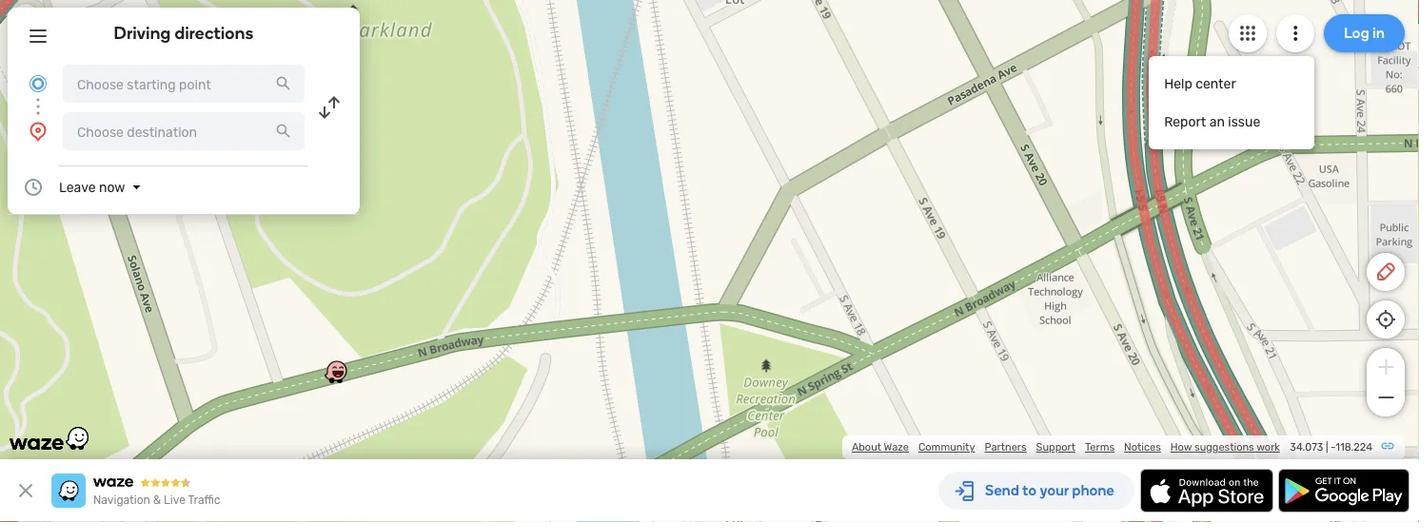 Task type: locate. For each thing, give the bounding box(es) containing it.
Choose starting point text field
[[63, 65, 305, 103]]

how suggestions work link
[[1171, 441, 1281, 454]]

notices link
[[1125, 441, 1162, 454]]

community link
[[919, 441, 976, 454]]

waze
[[884, 441, 909, 454]]

traffic
[[188, 494, 220, 508]]

pencil image
[[1375, 261, 1398, 284]]

driving directions
[[114, 23, 254, 43]]

partners link
[[985, 441, 1027, 454]]

support link
[[1037, 441, 1076, 454]]

118.224
[[1336, 441, 1373, 454]]

34.073
[[1291, 441, 1324, 454]]

leave now
[[59, 180, 125, 195]]

|
[[1327, 441, 1329, 454]]

about waze community partners support terms notices how suggestions work
[[852, 441, 1281, 454]]

zoom out image
[[1375, 387, 1398, 409]]

-
[[1332, 441, 1336, 454]]

Choose destination text field
[[63, 112, 305, 150]]

&
[[153, 494, 161, 508]]

how
[[1171, 441, 1193, 454]]

notices
[[1125, 441, 1162, 454]]



Task type: describe. For each thing, give the bounding box(es) containing it.
live
[[164, 494, 186, 508]]

community
[[919, 441, 976, 454]]

terms
[[1086, 441, 1115, 454]]

zoom in image
[[1375, 356, 1398, 379]]

link image
[[1381, 439, 1396, 454]]

x image
[[14, 480, 37, 503]]

leave
[[59, 180, 96, 195]]

location image
[[27, 120, 50, 143]]

navigation
[[93, 494, 150, 508]]

about waze link
[[852, 441, 909, 454]]

work
[[1257, 441, 1281, 454]]

terms link
[[1086, 441, 1115, 454]]

now
[[99, 180, 125, 195]]

navigation & live traffic
[[93, 494, 220, 508]]

partners
[[985, 441, 1027, 454]]

clock image
[[22, 176, 45, 199]]

driving
[[114, 23, 171, 43]]

suggestions
[[1195, 441, 1255, 454]]

directions
[[175, 23, 254, 43]]

about
[[852, 441, 882, 454]]

current location image
[[27, 72, 50, 95]]

support
[[1037, 441, 1076, 454]]

34.073 | -118.224
[[1291, 441, 1373, 454]]



Task type: vqa. For each thing, say whether or not it's contained in the screenshot.
AMANDA RICHARD
no



